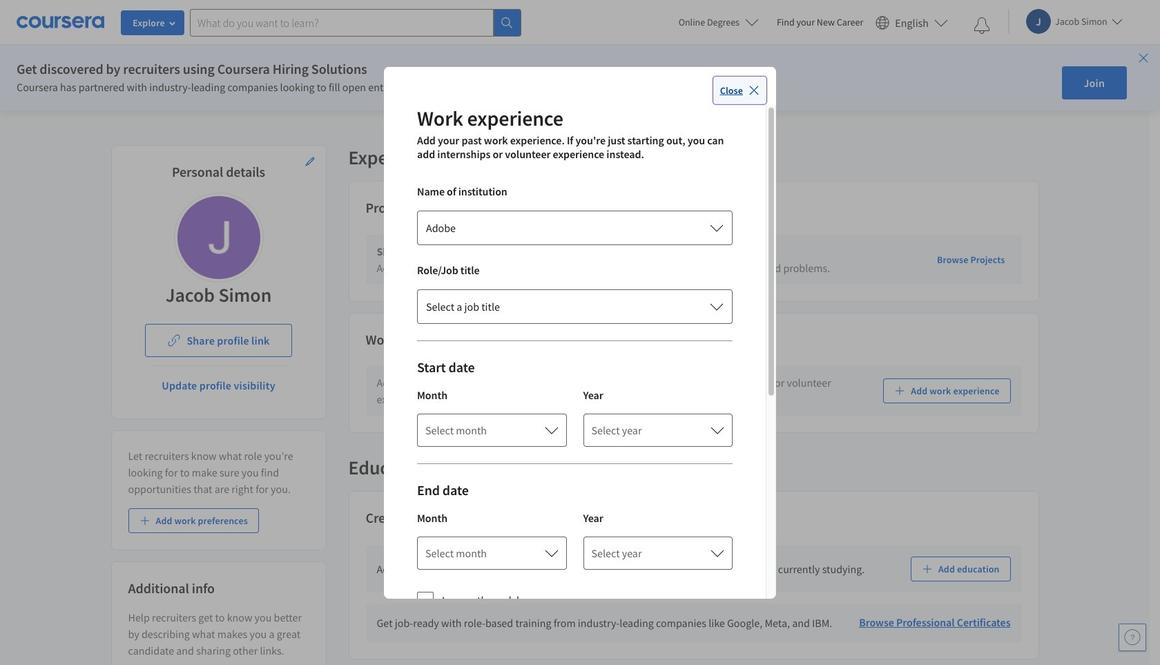 Task type: vqa. For each thing, say whether or not it's contained in the screenshot.
rightmost CertNexus image
no



Task type: locate. For each thing, give the bounding box(es) containing it.
None search field
[[190, 9, 521, 36]]

help center image
[[1124, 629, 1141, 646]]

edit personal details. image
[[304, 156, 315, 167]]

dialog
[[384, 67, 776, 665]]

None button
[[417, 210, 733, 245], [417, 289, 733, 323], [417, 210, 733, 245], [417, 289, 733, 323]]



Task type: describe. For each thing, give the bounding box(es) containing it.
coursera image
[[17, 11, 104, 33]]

profile photo image
[[177, 196, 260, 279]]

information about the projects section image
[[419, 203, 430, 214]]

information about credentials section image
[[438, 514, 449, 525]]



